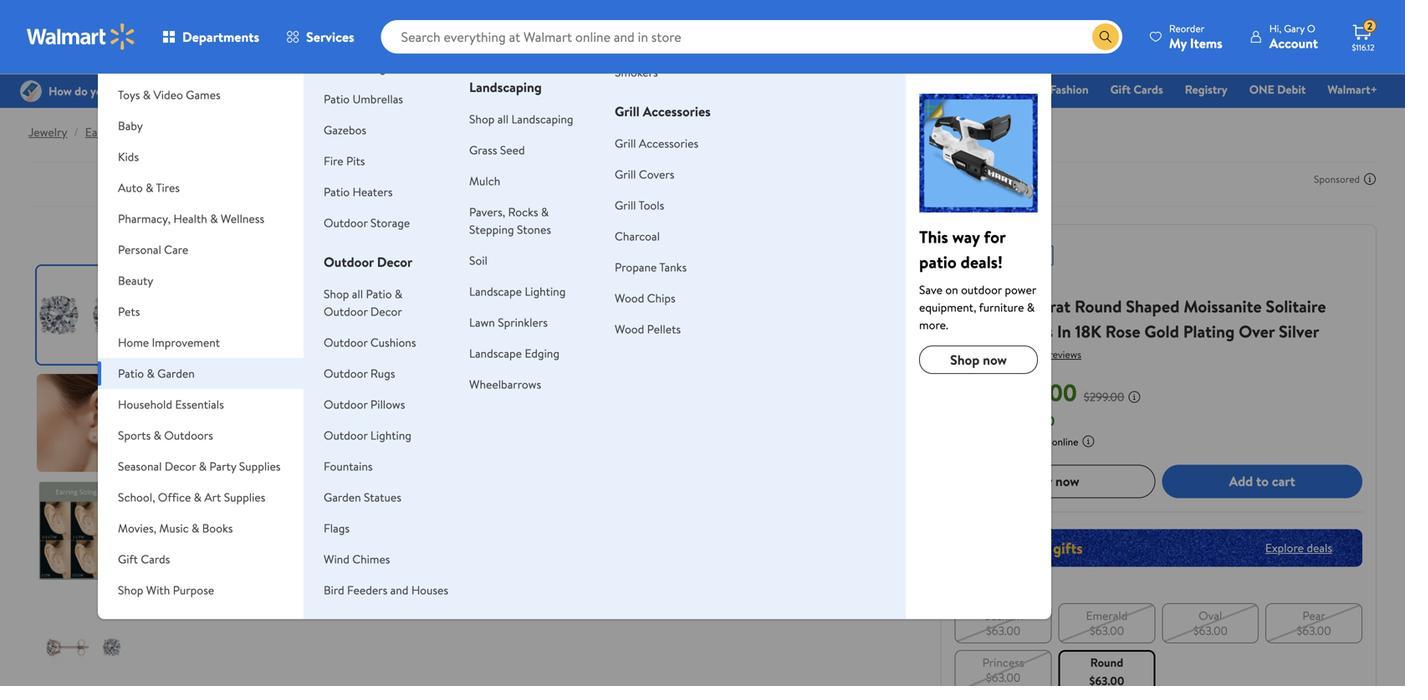 Task type: locate. For each thing, give the bounding box(es) containing it.
patio down outdoor decor
[[366, 286, 392, 302]]

cards left "registry"
[[1134, 81, 1164, 97]]

0 horizontal spatial gift
[[118, 551, 138, 567]]

$63.00 inside cushion $63.00
[[986, 622, 1021, 639]]

grill accessories up the covers
[[615, 135, 699, 151]]

porch swings
[[324, 60, 391, 76]]

round button
[[1059, 650, 1156, 686]]

fashion link
[[1043, 80, 1096, 98]]

0 horizontal spatial garden
[[157, 365, 195, 382]]

grill left the covers
[[615, 166, 636, 182]]

shop down stud
[[951, 351, 980, 369]]

shop now link
[[920, 346, 1038, 374]]

shop right the toy
[[950, 81, 976, 97]]

0 vertical spatial round
[[1075, 294, 1122, 318]]

0 vertical spatial landscape
[[469, 283, 522, 300]]

$63.00 inside emerald $63.00
[[1090, 622, 1125, 639]]

bird
[[324, 582, 344, 598]]

0 vertical spatial garden
[[157, 365, 195, 382]]

shop all patio & outdoor decor link
[[324, 286, 403, 320]]

0 horizontal spatial /
[[74, 124, 78, 140]]

patio down fire
[[324, 184, 350, 200]]

18k
[[1076, 320, 1102, 343]]

0 vertical spatial cards
[[1134, 81, 1164, 97]]

0 vertical spatial home
[[998, 81, 1028, 97]]

swings
[[356, 60, 391, 76]]

1 vertical spatial lighting
[[371, 427, 412, 443]]

outdoor up outdoor pillows link at the bottom left of the page
[[324, 365, 368, 382]]

gift for gift cards link
[[1111, 81, 1131, 97]]

seasonal decor & party supplies
[[118, 458, 281, 474]]

hi,
[[1270, 21, 1282, 36]]

to
[[1257, 472, 1269, 490]]

gift cards down movies,
[[118, 551, 170, 567]]

0 horizontal spatial all
[[352, 286, 363, 302]]

& inside the home, furniture & appliances dropdown button
[[204, 56, 212, 72]]

chips
[[647, 290, 676, 306]]

grill for the grill covers link
[[615, 166, 636, 182]]

/ right jewelry
[[74, 124, 78, 140]]

0 vertical spatial now
[[983, 351, 1007, 369]]

grill accessories up grill accessories link
[[615, 102, 711, 120]]

2 wood from the top
[[615, 321, 644, 337]]

1 horizontal spatial all
[[498, 111, 509, 127]]

0 vertical spatial lighting
[[525, 283, 566, 300]]

pets
[[118, 303, 140, 320]]

patio up the household
[[118, 365, 144, 382]]

earrings up (3.8) on the bottom right of the page
[[993, 320, 1053, 343]]

2 grill from the top
[[615, 135, 636, 151]]

& left the tires
[[146, 179, 153, 196]]

3 grill from the top
[[615, 166, 636, 182]]

and
[[390, 582, 409, 598]]

mulch
[[469, 173, 501, 189]]

cards inside dropdown button
[[141, 551, 170, 567]]

supplies inside dropdown button
[[224, 489, 266, 505]]

outdoor down the outdoor rugs
[[324, 396, 368, 412]]

1 vertical spatial gift
[[118, 551, 138, 567]]

& down power
[[1027, 299, 1035, 315]]

supplies for seasonal decor & party supplies
[[239, 458, 281, 474]]

patio umbrellas link
[[324, 91, 403, 107]]

grill covers link
[[615, 166, 675, 182]]

& inside this way for patio deals! save on outdoor power equipment, furniture & more.
[[1027, 299, 1035, 315]]

1 wood from the top
[[615, 290, 644, 306]]

deals!
[[961, 250, 1003, 274]]

wood pellets link
[[615, 321, 681, 337]]

patio for patio heaters
[[324, 184, 350, 200]]

1 vertical spatial now
[[1056, 472, 1080, 490]]

0 horizontal spatial gift cards
[[118, 551, 170, 567]]

charcoal
[[615, 228, 660, 244]]

shop inside shop all patio & outdoor decor
[[324, 286, 349, 302]]

shop for shop all patio & outdoor decor
[[324, 286, 349, 302]]

decor up office in the left bottom of the page
[[165, 458, 196, 474]]

statues
[[364, 489, 401, 505]]

movies, music & books
[[118, 520, 233, 536]]

grill
[[615, 102, 640, 120], [615, 135, 636, 151], [615, 166, 636, 182], [615, 197, 636, 213]]

outdoor for outdoor cushions
[[324, 334, 368, 351]]

4 prong 2 carat round shaped moissanite solitaire stud earrings in 18k rose gold plating over silver - image 4 of 5 image
[[37, 590, 135, 686]]

landscaping up seed
[[512, 111, 574, 127]]

earrings link
[[85, 124, 127, 140]]

grill covers
[[615, 166, 675, 182]]

cards up with
[[141, 551, 170, 567]]

pavers,
[[469, 204, 505, 220]]

1 grill accessories from the top
[[615, 102, 711, 120]]

feeders
[[347, 582, 388, 598]]

gift cards down the search icon
[[1111, 81, 1164, 97]]

flags
[[324, 520, 350, 536]]

1 vertical spatial supplies
[[224, 489, 266, 505]]

outdoor down outdoor storage
[[324, 253, 374, 271]]

supplies right party
[[239, 458, 281, 474]]

$63.00 for oval $63.00
[[1194, 622, 1228, 639]]

2 outdoor from the top
[[324, 253, 374, 271]]

1 horizontal spatial earrings
[[993, 320, 1053, 343]]

all down outdoor decor
[[352, 286, 363, 302]]

landscaping
[[469, 78, 542, 96], [512, 111, 574, 127]]

home left "fashion" link
[[998, 81, 1028, 97]]

1 horizontal spatial now
[[1056, 472, 1080, 490]]

0 horizontal spatial now
[[983, 351, 1007, 369]]

5 outdoor from the top
[[324, 365, 368, 382]]

1 horizontal spatial gift
[[1111, 81, 1131, 97]]

auto
[[118, 179, 143, 196]]

/
[[74, 124, 78, 140], [133, 124, 138, 140]]

shop inside dropdown button
[[118, 582, 143, 598]]

1 vertical spatial all
[[352, 286, 363, 302]]

party
[[209, 458, 236, 474]]

4 grill from the top
[[615, 197, 636, 213]]

lighting up sprinklers
[[525, 283, 566, 300]]

decor inside shop all patio & outdoor decor
[[371, 303, 402, 320]]

lighting for landscape lighting
[[525, 283, 566, 300]]

kids
[[118, 149, 139, 165]]

grill accessories
[[615, 102, 711, 120], [615, 135, 699, 151]]

grill for grill tools link
[[615, 197, 636, 213]]

0 vertical spatial wood
[[615, 290, 644, 306]]

0 vertical spatial decor
[[377, 253, 413, 271]]

shop up grass
[[469, 111, 495, 127]]

2 up $116.12
[[1368, 19, 1373, 33]]

2
[[1368, 19, 1373, 33], [1018, 294, 1026, 318]]

now for shop now
[[983, 351, 1007, 369]]

shop
[[950, 81, 976, 97], [469, 111, 495, 127], [324, 286, 349, 302], [951, 351, 980, 369], [118, 582, 143, 598]]

registry link
[[1178, 80, 1236, 98]]

plating
[[1184, 320, 1235, 343]]

1 vertical spatial wood
[[615, 321, 644, 337]]

all down deals link in the top of the page
[[498, 111, 509, 127]]

home
[[998, 81, 1028, 97], [118, 334, 149, 351]]

all inside shop all patio & outdoor decor
[[352, 286, 363, 302]]

6 outdoor from the top
[[324, 396, 368, 412]]

outdoor for outdoor rugs
[[324, 365, 368, 382]]

outdoor pillows link
[[324, 396, 405, 412]]

1 / from the left
[[74, 124, 78, 140]]

patio down the porch
[[324, 91, 350, 107]]

gift cards for gift cards dropdown button
[[118, 551, 170, 567]]

round down emerald $63.00
[[1091, 654, 1124, 670]]

landscaping up shop all landscaping link
[[469, 78, 542, 96]]

soil link
[[469, 252, 488, 269]]

wood left pellets
[[615, 321, 644, 337]]

search icon image
[[1099, 30, 1113, 44]]

landscape for landscape edging
[[469, 345, 522, 361]]

home inside 'link'
[[998, 81, 1028, 97]]

3 outdoor from the top
[[324, 303, 368, 320]]

/ up kids
[[133, 124, 138, 140]]

propane tanks
[[615, 259, 687, 275]]

1 vertical spatial 2
[[1018, 294, 1026, 318]]

kids button
[[98, 141, 304, 172]]

pavers, rocks & stepping stones link
[[469, 204, 551, 238]]

2 inside 'jeenmata 4 prong 2 carat round shaped moissanite solitaire stud earrings in 18k rose gold plating over silver'
[[1018, 294, 1026, 318]]

4 prong 2 carat round shaped moissanite solitaire stud earrings in 18k rose gold plating over silver - image 1 of 5 image
[[37, 266, 135, 364]]

prong
[[970, 294, 1014, 318]]

0 horizontal spatial lighting
[[371, 427, 412, 443]]

grill up the grill covers link
[[615, 135, 636, 151]]

cards
[[1134, 81, 1164, 97], [141, 551, 170, 567]]

earrings inside 'jeenmata 4 prong 2 carat round shaped moissanite solitaire stud earrings in 18k rose gold plating over silver'
[[993, 320, 1053, 343]]

gift right fashion
[[1111, 81, 1131, 97]]

rose
[[1106, 320, 1141, 343]]

deals
[[496, 81, 524, 97]]

decor up cushions
[[371, 303, 402, 320]]

earrings up kids
[[85, 124, 127, 140]]

home inside dropdown button
[[118, 334, 149, 351]]

0 horizontal spatial 2
[[1018, 294, 1026, 318]]

7 outdoor from the top
[[324, 427, 368, 443]]

2 left carat
[[1018, 294, 1026, 318]]

office
[[158, 489, 191, 505]]

& right sports
[[154, 427, 161, 443]]

0 horizontal spatial home
[[118, 334, 149, 351]]

& left party
[[199, 458, 207, 474]]

soil
[[469, 252, 488, 269]]

accessories up the covers
[[639, 135, 699, 151]]

supplies right art
[[224, 489, 266, 505]]

shop down outdoor decor
[[324, 286, 349, 302]]

accessories up grill accessories link
[[643, 102, 711, 120]]

pharmacy,
[[118, 210, 171, 227]]

seller
[[1024, 248, 1047, 263]]

grill left tools
[[615, 197, 636, 213]]

2 vertical spatial decor
[[165, 458, 196, 474]]

now for buy now
[[1056, 472, 1080, 490]]

gift for gift cards dropdown button
[[118, 551, 138, 567]]

tires
[[156, 179, 180, 196]]

round up the 18k
[[1075, 294, 1122, 318]]

garden
[[157, 365, 195, 382], [324, 489, 361, 505]]

1 outdoor from the top
[[324, 215, 368, 231]]

4
[[955, 294, 966, 318]]

shape list
[[952, 600, 1366, 686]]

grill for grill accessories link
[[615, 135, 636, 151]]

& inside pharmacy, health & wellness dropdown button
[[210, 210, 218, 227]]

bird feeders and houses link
[[324, 582, 449, 598]]

outdoor down patio heaters link
[[324, 215, 368, 231]]

garden statues link
[[324, 489, 401, 505]]

& right health
[[210, 210, 218, 227]]

personal care
[[118, 241, 188, 258]]

gift down movies,
[[118, 551, 138, 567]]

777
[[1032, 347, 1047, 361]]

shop with purpose button
[[98, 575, 304, 606]]

outdoor up the fountains link
[[324, 427, 368, 443]]

4 outdoor from the top
[[324, 334, 368, 351]]

home down pets
[[118, 334, 149, 351]]

1 vertical spatial cards
[[141, 551, 170, 567]]

& down the departments
[[204, 56, 212, 72]]

patio inside shop all patio & outdoor decor
[[366, 286, 392, 302]]

0 vertical spatial gift cards
[[1111, 81, 1164, 97]]

jewelry / earrings /
[[28, 124, 138, 140]]

$63.00 inside princess $63.00
[[986, 669, 1021, 685]]

$63.00 for pear $63.00
[[1297, 622, 1332, 639]]

0 vertical spatial all
[[498, 111, 509, 127]]

furniture
[[155, 56, 202, 72]]

1 vertical spatial earrings
[[993, 320, 1053, 343]]

grass seed
[[469, 142, 525, 158]]

gift
[[1111, 81, 1131, 97], [118, 551, 138, 567]]

& inside pavers, rocks & stepping stones
[[541, 204, 549, 220]]

0 vertical spatial grill accessories
[[615, 102, 711, 120]]

now left (3.8) on the bottom right of the page
[[983, 351, 1007, 369]]

outdoor for outdoor decor
[[324, 253, 374, 271]]

2 landscape from the top
[[469, 345, 522, 361]]

cards for gift cards dropdown button
[[141, 551, 170, 567]]

now right the buy
[[1056, 472, 1080, 490]]

& left art
[[194, 489, 202, 505]]

school, office & art supplies
[[118, 489, 266, 505]]

1 grill from the top
[[615, 102, 640, 120]]

round
[[1075, 294, 1122, 318], [1091, 654, 1124, 670]]

0 vertical spatial gift
[[1111, 81, 1131, 97]]

wind chimes
[[324, 551, 390, 567]]

777 reviews link
[[1028, 347, 1082, 361]]

1 horizontal spatial 2
[[1368, 19, 1373, 33]]

fire
[[324, 153, 344, 169]]

supplies inside 'dropdown button'
[[239, 458, 281, 474]]

1 horizontal spatial cards
[[1134, 81, 1164, 97]]

shop for shop all landscaping
[[469, 111, 495, 127]]

registry
[[1185, 81, 1228, 97]]

1 vertical spatial round
[[1091, 654, 1124, 670]]

walmart+ link
[[1321, 80, 1385, 98]]

decor down storage
[[377, 253, 413, 271]]

& inside movies, music & books dropdown button
[[192, 520, 199, 536]]

gold
[[1145, 320, 1180, 343]]

more.
[[920, 317, 949, 333]]

outdoor
[[961, 282, 1002, 298]]

lighting down pillows
[[371, 427, 412, 443]]

shop left with
[[118, 582, 143, 598]]

outdoor up the outdoor rugs
[[324, 334, 368, 351]]

& inside toys & video games dropdown button
[[143, 87, 151, 103]]

0 horizontal spatial earrings
[[85, 124, 127, 140]]

& inside 'school, office & art supplies' dropdown button
[[194, 489, 202, 505]]

porch swings link
[[324, 60, 391, 76]]

1 landscape from the top
[[469, 283, 522, 300]]

outdoor up outdoor cushions
[[324, 303, 368, 320]]

household
[[118, 396, 172, 412]]

1 vertical spatial gift cards
[[118, 551, 170, 567]]

1 vertical spatial grill accessories
[[615, 135, 699, 151]]

1 horizontal spatial /
[[133, 124, 138, 140]]

landscape edging
[[469, 345, 560, 361]]

landscape up wheelbarrows link
[[469, 345, 522, 361]]

1 vertical spatial home
[[118, 334, 149, 351]]

1 vertical spatial landscaping
[[512, 111, 574, 127]]

outdoor
[[324, 215, 368, 231], [324, 253, 374, 271], [324, 303, 368, 320], [324, 334, 368, 351], [324, 365, 368, 382], [324, 396, 368, 412], [324, 427, 368, 443]]

debit
[[1278, 81, 1306, 97]]

outdoor for outdoor pillows
[[324, 396, 368, 412]]

4 prong 2 carat round shaped moissanite solitaire stud earrings in 18k rose gold plating over silver - image 2 of 5 image
[[37, 374, 135, 472]]

1 horizontal spatial gift cards
[[1111, 81, 1164, 97]]

$63.00 for princess $63.00
[[986, 669, 1021, 685]]

gift cards button
[[98, 544, 304, 575]]

0 horizontal spatial cards
[[141, 551, 170, 567]]

garden up flags
[[324, 489, 361, 505]]

& right toys
[[143, 87, 151, 103]]

oval $63.00
[[1194, 607, 1228, 639]]

up to sixty percent off deals. shop now. image
[[955, 529, 1363, 567]]

landscape up the lawn sprinklers
[[469, 283, 522, 300]]

garden up household essentials
[[157, 365, 195, 382]]

outdoor inside shop all patio & outdoor decor
[[324, 303, 368, 320]]

& down outdoor decor
[[395, 286, 403, 302]]

1 horizontal spatial lighting
[[525, 283, 566, 300]]

toys & video games
[[118, 87, 221, 103]]

decor inside 'dropdown button'
[[165, 458, 196, 474]]

patio heaters link
[[324, 184, 393, 200]]

1 vertical spatial garden
[[324, 489, 361, 505]]

& up the household
[[147, 365, 155, 382]]

1 horizontal spatial home
[[998, 81, 1028, 97]]

& up stones
[[541, 204, 549, 220]]

essentials
[[175, 396, 224, 412]]

wood down the propane
[[615, 290, 644, 306]]

0 vertical spatial supplies
[[239, 458, 281, 474]]

gift cards inside dropdown button
[[118, 551, 170, 567]]

now inside button
[[1056, 472, 1080, 490]]

all for outdoor decor
[[352, 286, 363, 302]]

0 vertical spatial earrings
[[85, 124, 127, 140]]

gift inside dropdown button
[[118, 551, 138, 567]]

patio inside dropdown button
[[118, 365, 144, 382]]

1 horizontal spatial garden
[[324, 489, 361, 505]]

houses
[[411, 582, 449, 598]]

princess $63.00
[[983, 654, 1025, 685]]

$63.00 for emerald $63.00
[[1090, 622, 1125, 639]]

& right music
[[192, 520, 199, 536]]

grill down smokers
[[615, 102, 640, 120]]

1 vertical spatial decor
[[371, 303, 402, 320]]

1 vertical spatial landscape
[[469, 345, 522, 361]]



Task type: describe. For each thing, give the bounding box(es) containing it.
pharmacy, health & wellness button
[[98, 203, 304, 234]]

grass seed link
[[469, 142, 525, 158]]

outdoor for outdoor lighting
[[324, 427, 368, 443]]

price when purchased online
[[955, 434, 1079, 449]]

improvement
[[152, 334, 220, 351]]

baby button
[[98, 110, 304, 141]]

learn more about strikethrough prices image
[[1128, 390, 1141, 403]]

4 prong 2 carat round shaped moissanite solitaire stud earrings in 18k rose gold plating over silver - image 3 of 5 image
[[37, 482, 135, 580]]

pear
[[1303, 607, 1326, 624]]

$63.00 for cushion $63.00
[[986, 622, 1021, 639]]

deals link
[[489, 80, 532, 98]]

$63.00 for now $63.00
[[1007, 376, 1077, 409]]

round inside button
[[1091, 654, 1124, 670]]

baby
[[118, 118, 143, 134]]

wheelbarrows link
[[469, 376, 541, 392]]

shop for shop now
[[951, 351, 980, 369]]

Search search field
[[381, 20, 1123, 54]]

outdoor lighting link
[[324, 427, 412, 443]]

(3.8)
[[1009, 347, 1028, 361]]

hi, gary o account
[[1270, 21, 1319, 52]]

walmart image
[[27, 23, 136, 50]]

bird feeders and houses
[[324, 582, 449, 598]]

purchased
[[1005, 434, 1050, 449]]

stepping
[[469, 221, 514, 238]]

round inside 'jeenmata 4 prong 2 carat round shaped moissanite solitaire stud earrings in 18k rose gold plating over silver'
[[1075, 294, 1122, 318]]

gift cards for gift cards link
[[1111, 81, 1164, 97]]

2 grill accessories from the top
[[615, 135, 699, 151]]

power
[[1005, 282, 1037, 298]]

0 vertical spatial landscaping
[[469, 78, 542, 96]]

one debit link
[[1242, 80, 1314, 98]]

patio & garden image
[[920, 94, 1038, 213]]

now
[[955, 376, 1002, 409]]

fountains link
[[324, 458, 373, 474]]

fire pits link
[[324, 153, 365, 169]]

fountains
[[324, 458, 373, 474]]

add to cart button
[[1162, 465, 1363, 498]]

wood chips
[[615, 290, 676, 306]]

flags link
[[324, 520, 350, 536]]

0 vertical spatial accessories
[[643, 102, 711, 120]]

departments button
[[149, 17, 273, 57]]

patio for patio umbrellas
[[324, 91, 350, 107]]

wood for wood pellets
[[615, 321, 644, 337]]

1 vertical spatial accessories
[[639, 135, 699, 151]]

decor for outdoor decor
[[377, 253, 413, 271]]

outdoor for outdoor storage
[[324, 215, 368, 231]]

silver
[[1279, 320, 1320, 343]]

covers
[[639, 166, 675, 182]]

pellets
[[647, 321, 681, 337]]

movies,
[[118, 520, 157, 536]]

lawn sprinklers link
[[469, 314, 548, 330]]

sports
[[118, 427, 151, 443]]

save
[[920, 282, 943, 298]]

Walmart Site-Wide search field
[[381, 20, 1123, 54]]

o
[[1308, 21, 1316, 36]]

0 vertical spatial 2
[[1368, 19, 1373, 33]]

porch
[[324, 60, 354, 76]]

fashion
[[1050, 81, 1089, 97]]

garden inside dropdown button
[[157, 365, 195, 382]]

all for landscaping
[[498, 111, 509, 127]]

landscape edging link
[[469, 345, 560, 361]]

lawn sprinklers
[[469, 314, 548, 330]]

home improvement button
[[98, 327, 304, 358]]

landscape for landscape lighting
[[469, 283, 522, 300]]

online
[[1052, 434, 1079, 449]]

cards for gift cards link
[[1134, 81, 1164, 97]]

decor for seasonal decor & party supplies
[[165, 458, 196, 474]]

seasonal decor & party supplies button
[[98, 451, 304, 482]]

in
[[1057, 320, 1072, 343]]

cushion
[[983, 607, 1024, 624]]

princess
[[983, 654, 1025, 670]]

& inside sports & outdoors dropdown button
[[154, 427, 161, 443]]

& inside shop all patio & outdoor decor
[[395, 286, 403, 302]]

sports & outdoors button
[[98, 420, 304, 451]]

patio & garden button
[[98, 358, 304, 389]]

patio for patio & garden
[[118, 365, 144, 382]]

add to cart
[[1230, 472, 1296, 490]]

purpose
[[173, 582, 214, 598]]

jeenmata
[[955, 274, 1005, 290]]

landscape lighting
[[469, 283, 566, 300]]

toy
[[930, 81, 947, 97]]

over
[[1239, 320, 1275, 343]]

2 / from the left
[[133, 124, 138, 140]]

home for home improvement
[[118, 334, 149, 351]]

patio heaters
[[324, 184, 393, 200]]

shop for shop with purpose
[[118, 582, 143, 598]]

patio
[[920, 250, 957, 274]]

personal
[[118, 241, 161, 258]]

seasonal
[[118, 458, 162, 474]]

jeenmata link
[[955, 274, 1005, 290]]

ad disclaimer and feedback image
[[1364, 172, 1377, 186]]

shop all landscaping link
[[469, 111, 574, 127]]

& inside patio & garden dropdown button
[[147, 365, 155, 382]]

tools
[[639, 197, 665, 213]]

buy
[[1031, 472, 1053, 490]]

for
[[984, 225, 1006, 248]]

grill tools link
[[615, 197, 665, 213]]

wood chips link
[[615, 290, 676, 306]]

equipment,
[[920, 299, 977, 315]]

electronics link
[[844, 80, 916, 98]]

personal care button
[[98, 234, 304, 265]]

solitaire
[[1266, 294, 1327, 318]]

way
[[953, 225, 980, 248]]

shaped
[[1126, 294, 1180, 318]]

heaters
[[353, 184, 393, 200]]

wood for wood chips
[[615, 290, 644, 306]]

toys
[[118, 87, 140, 103]]

$236.00
[[1008, 411, 1055, 430]]

legal information image
[[1082, 434, 1095, 448]]

cushions
[[371, 334, 416, 351]]

lighting for outdoor lighting
[[371, 427, 412, 443]]

smokers link
[[615, 64, 658, 80]]

home, furniture & appliances button
[[98, 49, 304, 79]]

home,
[[118, 56, 152, 72]]

& inside the auto & tires dropdown button
[[146, 179, 153, 196]]

& inside seasonal decor & party supplies 'dropdown button'
[[199, 458, 207, 474]]

supplies for school, office & art supplies
[[224, 489, 266, 505]]

home for home
[[998, 81, 1028, 97]]

jewelry link
[[28, 124, 67, 140]]

health
[[173, 210, 207, 227]]

rugs
[[371, 365, 395, 382]]

on
[[946, 282, 959, 298]]

pavers, rocks & stepping stones
[[469, 204, 551, 238]]



Task type: vqa. For each thing, say whether or not it's contained in the screenshot.
"Retro"
no



